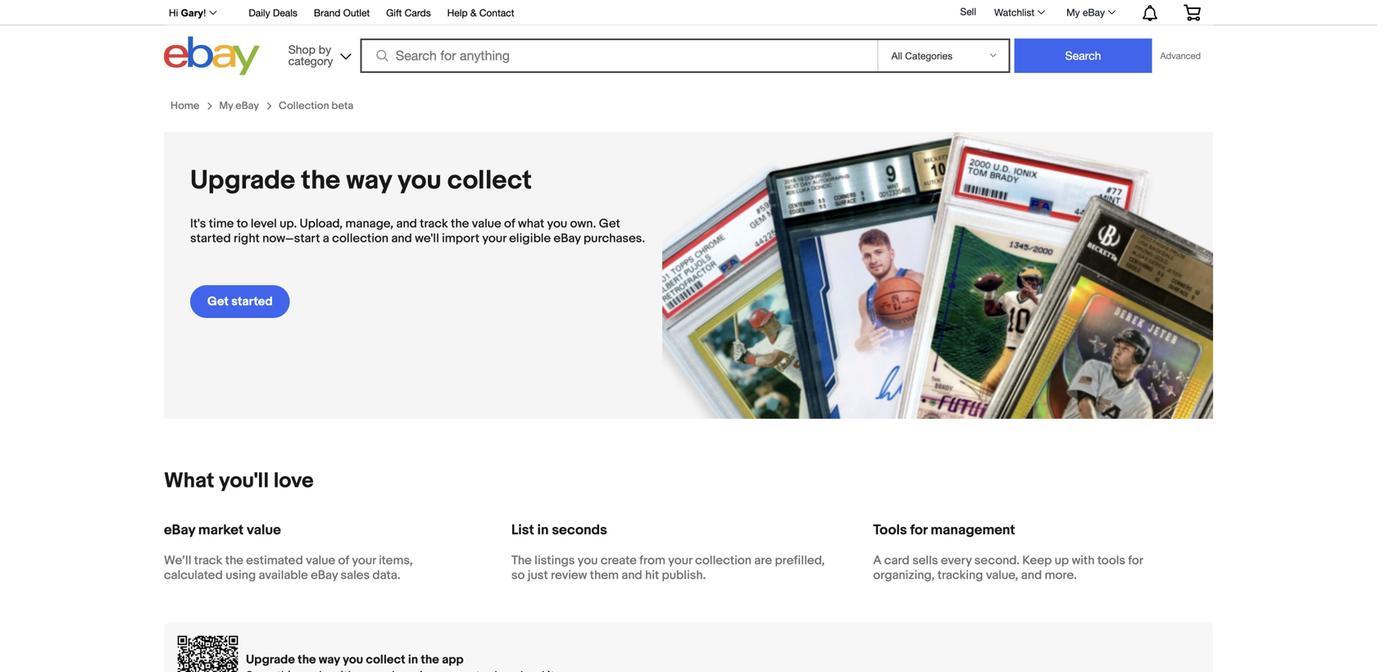 Task type: describe. For each thing, give the bounding box(es) containing it.
purchases.
[[584, 231, 645, 246]]

value,
[[986, 568, 1019, 583]]

a
[[873, 553, 882, 568]]

tools
[[1098, 553, 1126, 568]]

beta
[[332, 100, 354, 112]]

track inside it's time to level up. upload, manage, and track the value of what you own. get started right now—start a collection and we'll import your eligible ebay purchases.
[[420, 216, 448, 231]]

Search for anything text field
[[363, 40, 874, 71]]

card
[[884, 553, 910, 568]]

1 vertical spatial value
[[247, 522, 281, 539]]

your inside it's time to level up. upload, manage, and track the value of what you own. get started right now—start a collection and we'll import your eligible ebay purchases.
[[482, 231, 506, 246]]

publish.
[[662, 568, 706, 583]]

collection inside the listings you create from your collection are prefilled, so just review them and hit publish.
[[695, 553, 752, 568]]

cards
[[405, 7, 431, 18]]

with
[[1072, 553, 1095, 568]]

you inside it's time to level up. upload, manage, and track the value of what you own. get started right now—start a collection and we'll import your eligible ebay purchases.
[[547, 216, 567, 231]]

and inside a card sells every second. keep up with tools for organizing, tracking value, and more.
[[1021, 568, 1042, 583]]

none submit inside shop by category banner
[[1014, 39, 1152, 73]]

the inside it's time to level up. upload, manage, and track the value of what you own. get started right now—start a collection and we'll import your eligible ebay purchases.
[[451, 216, 469, 231]]

daily
[[249, 7, 270, 18]]

way for upgrade the way you collect
[[346, 165, 392, 197]]

0 horizontal spatial my
[[219, 100, 233, 112]]

review
[[551, 568, 587, 583]]

hi
[[169, 7, 178, 18]]

now—start
[[262, 231, 320, 246]]

you inside upgrade the way you collect in the app region
[[343, 652, 363, 667]]

category
[[288, 54, 333, 68]]

items,
[[379, 553, 413, 568]]

&
[[470, 7, 477, 18]]

from
[[640, 553, 666, 568]]

prefilled,
[[775, 553, 825, 568]]

what you'll love
[[164, 468, 314, 494]]

home
[[171, 100, 199, 112]]

value inside it's time to level up. upload, manage, and track the value of what you own. get started right now—start a collection and we'll import your eligible ebay purchases.
[[472, 216, 501, 231]]

my inside account navigation
[[1067, 7, 1080, 18]]

organizing,
[[873, 568, 935, 583]]

a
[[323, 231, 329, 246]]

you inside the listings you create from your collection are prefilled, so just review them and hit publish.
[[578, 553, 598, 568]]

gift cards
[[386, 7, 431, 18]]

daily deals
[[249, 7, 298, 18]]

track inside we'll track the estimated value of your items, calculated using available ebay sales data.
[[194, 553, 222, 568]]

manage,
[[345, 216, 394, 231]]

them
[[590, 568, 619, 583]]

eligible
[[509, 231, 551, 246]]

get started
[[207, 294, 273, 309]]

ebay left 'collection'
[[236, 100, 259, 112]]

list in seconds
[[511, 522, 607, 539]]

the listings you create from your collection are prefilled, so just review them and hit publish.
[[511, 553, 825, 583]]

collection beta link
[[279, 100, 354, 112]]

so
[[511, 568, 525, 583]]

ebay up we'll
[[164, 522, 195, 539]]

we'll
[[164, 553, 191, 568]]

it's
[[190, 216, 206, 231]]

daily deals link
[[249, 5, 298, 23]]

for inside a card sells every second. keep up with tools for organizing, tracking value, and more.
[[1128, 553, 1143, 568]]

sales
[[341, 568, 370, 583]]

hi gary !
[[169, 7, 206, 18]]

hit
[[645, 568, 659, 583]]

brand
[[314, 7, 341, 18]]

listings
[[535, 553, 575, 568]]

gary
[[181, 7, 203, 18]]

just
[[528, 568, 548, 583]]

home link
[[171, 100, 199, 112]]

a card sells every second. keep up with tools for organizing, tracking value, and more.
[[873, 553, 1143, 583]]

right
[[234, 231, 260, 246]]

1 horizontal spatial in
[[537, 522, 549, 539]]

shop
[[288, 43, 316, 56]]

help & contact
[[447, 7, 514, 18]]

shop by category
[[288, 43, 333, 68]]

more.
[[1045, 568, 1077, 583]]

outlet
[[343, 7, 370, 18]]

collect for upgrade the way you collect in the app
[[366, 652, 405, 667]]

estimated
[[246, 553, 303, 568]]

upload,
[[300, 216, 343, 231]]

upgrade the way you collect in the app
[[246, 652, 464, 667]]

management
[[931, 522, 1015, 539]]

upgrade for upgrade the way you collect in the app
[[246, 652, 295, 667]]

upgrade the way you collect
[[190, 165, 532, 197]]

of inside we'll track the estimated value of your items, calculated using available ebay sales data.
[[338, 553, 349, 568]]

what
[[164, 468, 214, 494]]

keep
[[1023, 553, 1052, 568]]

the
[[511, 553, 532, 568]]

value inside we'll track the estimated value of your items, calculated using available ebay sales data.
[[306, 553, 335, 568]]

gift cards link
[[386, 5, 431, 23]]

brand outlet
[[314, 7, 370, 18]]

shop by category banner
[[160, 0, 1213, 80]]

tools for management
[[873, 522, 1015, 539]]

tools
[[873, 522, 907, 539]]

seconds
[[552, 522, 607, 539]]

data.
[[373, 568, 400, 583]]

create
[[601, 553, 637, 568]]

up.
[[280, 216, 297, 231]]

help & contact link
[[447, 5, 514, 23]]

you'll
[[219, 468, 269, 494]]



Task type: locate. For each thing, give the bounding box(es) containing it.
started down right
[[231, 294, 273, 309]]

1 horizontal spatial collect
[[447, 165, 532, 197]]

watchlist
[[994, 7, 1035, 18]]

second.
[[975, 553, 1020, 568]]

0 horizontal spatial my ebay
[[219, 100, 259, 112]]

every
[[941, 553, 972, 568]]

import
[[442, 231, 480, 246]]

in
[[537, 522, 549, 539], [408, 652, 418, 667]]

0 vertical spatial collection
[[332, 231, 389, 246]]

0 vertical spatial upgrade
[[190, 165, 295, 197]]

contact
[[479, 7, 514, 18]]

are
[[754, 553, 772, 568]]

own.
[[570, 216, 596, 231]]

0 vertical spatial track
[[420, 216, 448, 231]]

sell
[[960, 6, 976, 17]]

ebay inside we'll track the estimated value of your items, calculated using available ebay sales data.
[[311, 568, 338, 583]]

0 horizontal spatial get
[[207, 294, 229, 309]]

collection beta
[[279, 100, 354, 112]]

collection right a in the top of the page
[[332, 231, 389, 246]]

0 horizontal spatial my ebay link
[[219, 100, 259, 112]]

2 horizontal spatial your
[[668, 553, 692, 568]]

1 horizontal spatial track
[[420, 216, 448, 231]]

my ebay link
[[1058, 2, 1123, 22], [219, 100, 259, 112]]

and inside the listings you create from your collection are prefilled, so just review them and hit publish.
[[622, 568, 642, 583]]

get inside button
[[207, 294, 229, 309]]

your right import
[[482, 231, 506, 246]]

1 vertical spatial my ebay
[[219, 100, 259, 112]]

ebay app qr code image
[[177, 635, 239, 672]]

collection left are
[[695, 553, 752, 568]]

way inside region
[[319, 652, 340, 667]]

track right manage, on the left of the page
[[420, 216, 448, 231]]

collect
[[447, 165, 532, 197], [366, 652, 405, 667]]

ebay
[[1083, 7, 1105, 18], [236, 100, 259, 112], [554, 231, 581, 246], [164, 522, 195, 539], [311, 568, 338, 583]]

0 vertical spatial collect
[[447, 165, 532, 197]]

my ebay inside account navigation
[[1067, 7, 1105, 18]]

1 vertical spatial way
[[319, 652, 340, 667]]

1 vertical spatial track
[[194, 553, 222, 568]]

sell link
[[953, 6, 984, 17]]

0 horizontal spatial your
[[352, 553, 376, 568]]

1 horizontal spatial of
[[504, 216, 515, 231]]

collection inside it's time to level up. upload, manage, and track the value of what you own. get started right now—start a collection and we'll import your eligible ebay purchases.
[[332, 231, 389, 246]]

advanced link
[[1152, 39, 1209, 72]]

market
[[198, 522, 244, 539]]

get
[[599, 216, 620, 231], [207, 294, 229, 309]]

list
[[511, 522, 534, 539]]

value up estimated
[[247, 522, 281, 539]]

and right manage, on the left of the page
[[396, 216, 417, 231]]

1 horizontal spatial my
[[1067, 7, 1080, 18]]

the
[[301, 165, 340, 197], [451, 216, 469, 231], [225, 553, 243, 568], [298, 652, 316, 667], [421, 652, 439, 667]]

advanced
[[1160, 50, 1201, 61]]

2 vertical spatial value
[[306, 553, 335, 568]]

and left more.
[[1021, 568, 1042, 583]]

1 horizontal spatial collection
[[695, 553, 752, 568]]

upgrade inside region
[[246, 652, 295, 667]]

gift
[[386, 7, 402, 18]]

my ebay right watchlist link
[[1067, 7, 1105, 18]]

0 vertical spatial my ebay
[[1067, 7, 1105, 18]]

using
[[226, 568, 256, 583]]

available
[[259, 568, 308, 583]]

0 horizontal spatial in
[[408, 652, 418, 667]]

1 horizontal spatial my ebay link
[[1058, 2, 1123, 22]]

of left what
[[504, 216, 515, 231]]

of
[[504, 216, 515, 231], [338, 553, 349, 568]]

tracking
[[938, 568, 983, 583]]

0 horizontal spatial started
[[190, 231, 231, 246]]

1 vertical spatial started
[[231, 294, 273, 309]]

1 horizontal spatial your
[[482, 231, 506, 246]]

we'll track the estimated value of your items, calculated using available ebay sales data.
[[164, 553, 413, 583]]

started inside it's time to level up. upload, manage, and track the value of what you own. get started right now—start a collection and we'll import your eligible ebay purchases.
[[190, 231, 231, 246]]

started left to
[[190, 231, 231, 246]]

ebay inside it's time to level up. upload, manage, and track the value of what you own. get started right now—start a collection and we'll import your eligible ebay purchases.
[[554, 231, 581, 246]]

1 vertical spatial my ebay link
[[219, 100, 259, 112]]

1 horizontal spatial started
[[231, 294, 273, 309]]

upgrade the way you collect in the app region
[[164, 622, 1213, 672]]

1 vertical spatial of
[[338, 553, 349, 568]]

track right we'll
[[194, 553, 222, 568]]

upgrade up to
[[190, 165, 295, 197]]

0 vertical spatial value
[[472, 216, 501, 231]]

your
[[482, 231, 506, 246], [352, 553, 376, 568], [668, 553, 692, 568]]

my right watchlist link
[[1067, 7, 1080, 18]]

my ebay right home link
[[219, 100, 259, 112]]

your inside we'll track the estimated value of your items, calculated using available ebay sales data.
[[352, 553, 376, 568]]

it's time to level up. upload, manage, and track the value of what you own. get started right now—start a collection and we'll import your eligible ebay purchases.
[[190, 216, 645, 246]]

1 horizontal spatial get
[[599, 216, 620, 231]]

way
[[346, 165, 392, 197], [319, 652, 340, 667]]

ebay left the sales at the bottom left of the page
[[311, 568, 338, 583]]

your left items, at the left of page
[[352, 553, 376, 568]]

my ebay link right watchlist link
[[1058, 2, 1123, 22]]

value
[[472, 216, 501, 231], [247, 522, 281, 539], [306, 553, 335, 568]]

calculated
[[164, 568, 223, 583]]

of inside it's time to level up. upload, manage, and track the value of what you own. get started right now—start a collection and we'll import your eligible ebay purchases.
[[504, 216, 515, 231]]

1 vertical spatial in
[[408, 652, 418, 667]]

your shopping cart image
[[1183, 4, 1202, 21]]

get right own.
[[599, 216, 620, 231]]

0 horizontal spatial track
[[194, 553, 222, 568]]

value left what
[[472, 216, 501, 231]]

1 horizontal spatial my ebay
[[1067, 7, 1105, 18]]

in inside region
[[408, 652, 418, 667]]

we'll
[[415, 231, 439, 246]]

by
[[319, 43, 331, 56]]

love
[[274, 468, 314, 494]]

0 horizontal spatial for
[[910, 522, 928, 539]]

your inside the listings you create from your collection are prefilled, so just review them and hit publish.
[[668, 553, 692, 568]]

my
[[1067, 7, 1080, 18], [219, 100, 233, 112]]

collection
[[279, 100, 329, 112]]

value left the sales at the bottom left of the page
[[306, 553, 335, 568]]

upgrade for upgrade the way you collect
[[190, 165, 295, 197]]

1 vertical spatial upgrade
[[246, 652, 295, 667]]

collect inside region
[[366, 652, 405, 667]]

started
[[190, 231, 231, 246], [231, 294, 273, 309]]

way for upgrade the way you collect in the app
[[319, 652, 340, 667]]

help
[[447, 7, 468, 18]]

collect for upgrade the way you collect
[[447, 165, 532, 197]]

ebay right watchlist link
[[1083, 7, 1105, 18]]

my ebay link right home link
[[219, 100, 259, 112]]

0 vertical spatial of
[[504, 216, 515, 231]]

sells
[[912, 553, 938, 568]]

and
[[396, 216, 417, 231], [391, 231, 412, 246], [622, 568, 642, 583], [1021, 568, 1042, 583]]

1 horizontal spatial way
[[346, 165, 392, 197]]

to
[[237, 216, 248, 231]]

0 horizontal spatial of
[[338, 553, 349, 568]]

brand outlet link
[[314, 5, 370, 23]]

0 horizontal spatial collect
[[366, 652, 405, 667]]

ebay market value
[[164, 522, 281, 539]]

account navigation
[[160, 0, 1213, 25]]

0 vertical spatial my
[[1067, 7, 1080, 18]]

0 vertical spatial in
[[537, 522, 549, 539]]

in right list
[[537, 522, 549, 539]]

the inside we'll track the estimated value of your items, calculated using available ebay sales data.
[[225, 553, 243, 568]]

get started button
[[190, 285, 290, 318]]

None submit
[[1014, 39, 1152, 73]]

1 vertical spatial collection
[[695, 553, 752, 568]]

1 horizontal spatial value
[[306, 553, 335, 568]]

time
[[209, 216, 234, 231]]

2 horizontal spatial value
[[472, 216, 501, 231]]

1 vertical spatial for
[[1128, 553, 1143, 568]]

0 vertical spatial way
[[346, 165, 392, 197]]

0 horizontal spatial value
[[247, 522, 281, 539]]

0 horizontal spatial way
[[319, 652, 340, 667]]

ebay inside account navigation
[[1083, 7, 1105, 18]]

0 horizontal spatial collection
[[332, 231, 389, 246]]

upgrade right ebay app qr code image
[[246, 652, 295, 667]]

started inside button
[[231, 294, 273, 309]]

collect up what
[[447, 165, 532, 197]]

collect left app
[[366, 652, 405, 667]]

deals
[[273, 7, 298, 18]]

0 vertical spatial for
[[910, 522, 928, 539]]

my right home link
[[219, 100, 233, 112]]

and left we'll
[[391, 231, 412, 246]]

1 horizontal spatial for
[[1128, 553, 1143, 568]]

1 vertical spatial get
[[207, 294, 229, 309]]

your right from
[[668, 553, 692, 568]]

of left data.
[[338, 553, 349, 568]]

1 vertical spatial my
[[219, 100, 233, 112]]

0 vertical spatial my ebay link
[[1058, 2, 1123, 22]]

in left app
[[408, 652, 418, 667]]

get inside it's time to level up. upload, manage, and track the value of what you own. get started right now—start a collection and we'll import your eligible ebay purchases.
[[599, 216, 620, 231]]

ebay right eligible
[[554, 231, 581, 246]]

and left hit
[[622, 568, 642, 583]]

get down the time
[[207, 294, 229, 309]]

0 vertical spatial started
[[190, 231, 231, 246]]

0 vertical spatial get
[[599, 216, 620, 231]]

app
[[442, 652, 464, 667]]

watchlist link
[[985, 2, 1053, 22]]

shop by category button
[[281, 36, 355, 72]]

!
[[203, 7, 206, 18]]

you
[[398, 165, 442, 197], [547, 216, 567, 231], [578, 553, 598, 568], [343, 652, 363, 667]]

up
[[1055, 553, 1069, 568]]

1 vertical spatial collect
[[366, 652, 405, 667]]



Task type: vqa. For each thing, say whether or not it's contained in the screenshot.


